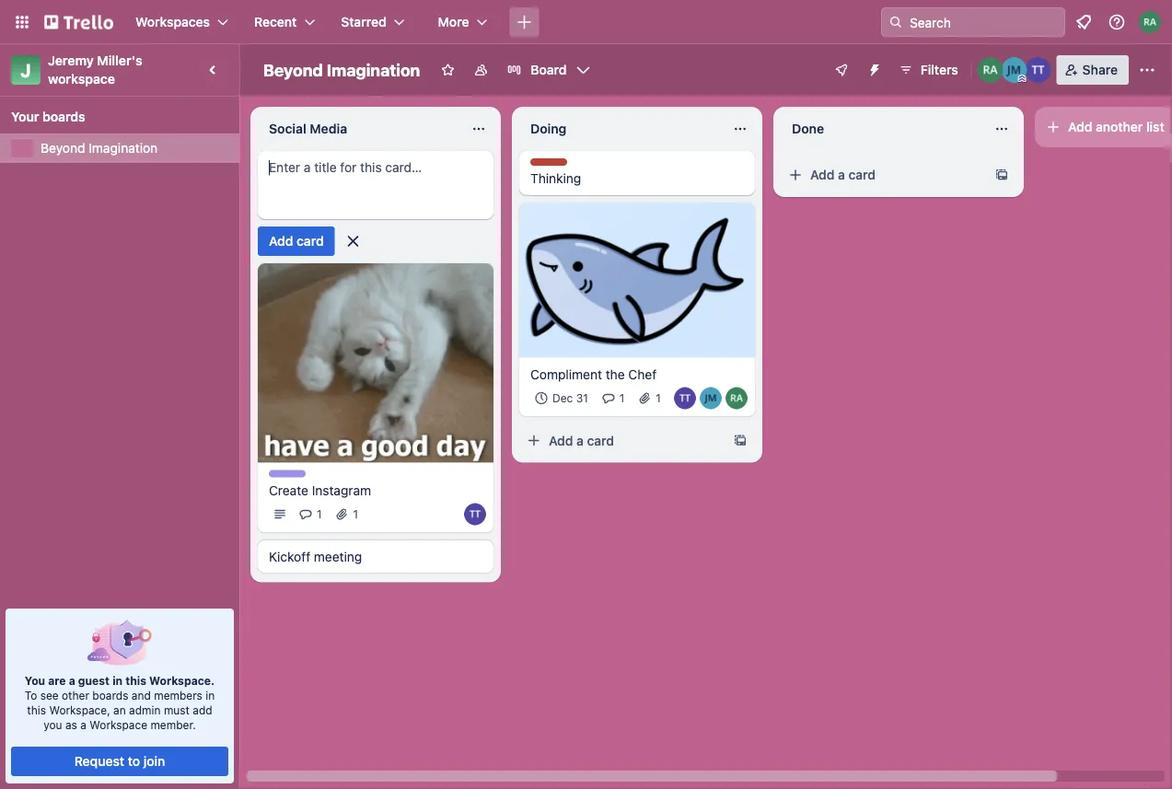 Task type: describe. For each thing, give the bounding box(es) containing it.
request to join
[[74, 754, 165, 769]]

to
[[25, 689, 37, 702]]

automation image
[[860, 55, 886, 81]]

1 down create instagram
[[317, 508, 322, 521]]

card for done
[[849, 167, 876, 182]]

add
[[193, 704, 212, 717]]

workspace
[[90, 718, 147, 731]]

add a card button for done
[[781, 160, 987, 190]]

0 horizontal spatial beyond
[[41, 140, 85, 156]]

the
[[606, 367, 625, 382]]

1 down chef on the top right
[[656, 392, 661, 405]]

add a card for done
[[811, 167, 876, 182]]

0 horizontal spatial this
[[27, 704, 46, 717]]

filters button
[[893, 55, 964, 85]]

1 down the in the top of the page
[[620, 392, 625, 405]]

a right are
[[69, 674, 75, 687]]

meeting
[[314, 549, 362, 564]]

filters
[[921, 62, 959, 77]]

0 vertical spatial boards
[[42, 109, 85, 124]]

add a card for doing
[[549, 433, 614, 448]]

board
[[531, 62, 567, 77]]

you
[[44, 718, 62, 731]]

your
[[11, 109, 39, 124]]

doing
[[531, 121, 567, 136]]

request
[[74, 754, 124, 769]]

social
[[269, 121, 306, 136]]

you are a guest in this workspace. to see other boards and members in this workspace, an admin must add you as a workspace member.
[[25, 674, 215, 731]]

Enter a title for this card… text field
[[258, 151, 494, 219]]

compliment
[[531, 367, 602, 382]]

more button
[[427, 7, 499, 37]]

Social Media text field
[[258, 114, 461, 144]]

an
[[113, 704, 126, 717]]

beyond inside text box
[[263, 60, 323, 80]]

board button
[[500, 55, 598, 85]]

add down done
[[811, 167, 835, 182]]

Board name text field
[[254, 55, 430, 85]]

card for doing
[[587, 433, 614, 448]]

jeremy
[[48, 53, 94, 68]]

list
[[1147, 119, 1165, 134]]

compliment the chef link
[[531, 365, 744, 384]]

star or unstar board image
[[441, 63, 455, 77]]

1 horizontal spatial terry turtle (terryturtle) image
[[674, 387, 696, 410]]

must
[[164, 704, 190, 717]]

done
[[792, 121, 824, 136]]

create from template… image
[[733, 434, 748, 448]]

kickoff
[[269, 549, 311, 564]]

starred
[[341, 14, 387, 29]]

create instagram
[[269, 483, 371, 498]]

beyond imagination link
[[41, 139, 228, 157]]

your boards with 1 items element
[[11, 106, 219, 128]]

members
[[154, 689, 203, 702]]

create instagram link
[[269, 481, 483, 500]]

boards inside you are a guest in this workspace. to see other boards and members in this workspace, an admin must add you as a workspace member.
[[92, 689, 128, 702]]

another
[[1096, 119, 1143, 134]]

ruby anderson (rubyanderson7) image
[[726, 387, 748, 410]]

instagram
[[312, 483, 371, 498]]

as
[[65, 718, 77, 731]]

your boards
[[11, 109, 85, 124]]

card inside add card button
[[297, 233, 324, 249]]

dec
[[553, 392, 573, 405]]

open information menu image
[[1108, 13, 1126, 31]]

add card
[[269, 233, 324, 249]]

share button
[[1057, 55, 1129, 85]]

to
[[128, 754, 140, 769]]

a down done text field
[[838, 167, 845, 182]]

back to home image
[[44, 7, 113, 37]]

thinking link
[[531, 169, 744, 188]]

1 horizontal spatial in
[[206, 689, 215, 702]]

color: bold red, title: "thoughts" element
[[531, 158, 581, 172]]

a right as
[[80, 718, 86, 731]]

recent button
[[243, 7, 326, 37]]

workspace
[[48, 71, 115, 87]]

workspace navigation collapse icon image
[[201, 57, 227, 83]]

power ups image
[[834, 63, 849, 77]]

media
[[310, 121, 347, 136]]

search image
[[889, 15, 904, 29]]

0 vertical spatial this
[[125, 674, 146, 687]]



Task type: vqa. For each thing, say whether or not it's contained in the screenshot.
The Imagination inside the the Board name text box
yes



Task type: locate. For each thing, give the bounding box(es) containing it.
add left another
[[1068, 119, 1093, 134]]

0 horizontal spatial imagination
[[89, 140, 158, 156]]

0 vertical spatial add a card button
[[781, 160, 987, 190]]

beyond imagination
[[263, 60, 420, 80], [41, 140, 158, 156]]

join
[[143, 754, 165, 769]]

ruby anderson (rubyanderson7) image right open information menu image
[[1139, 11, 1161, 33]]

jeremy miller (jeremymiller198) image for ruby anderson (rubyanderson7) icon
[[700, 387, 722, 410]]

1 horizontal spatial imagination
[[327, 60, 420, 80]]

jeremy miller (jeremymiller198) image for terry turtle (terryturtle) image
[[1002, 57, 1028, 83]]

add inside button
[[269, 233, 293, 249]]

2 vertical spatial card
[[587, 433, 614, 448]]

add a card button for doing
[[519, 426, 726, 456]]

imagination down starred popup button
[[327, 60, 420, 80]]

j
[[21, 59, 31, 81]]

thoughts thinking
[[531, 159, 581, 186]]

1 horizontal spatial ruby anderson (rubyanderson7) image
[[1139, 11, 1161, 33]]

workspace.
[[149, 674, 215, 687]]

add inside "button"
[[1068, 119, 1093, 134]]

beyond imagination inside text box
[[263, 60, 420, 80]]

1 vertical spatial this
[[27, 704, 46, 717]]

0 notifications image
[[1073, 11, 1095, 33]]

color: purple, title: none image
[[269, 470, 306, 477]]

0 vertical spatial imagination
[[327, 60, 420, 80]]

card
[[849, 167, 876, 182], [297, 233, 324, 249], [587, 433, 614, 448]]

thoughts
[[531, 159, 581, 172]]

0 horizontal spatial in
[[113, 674, 123, 687]]

show menu image
[[1138, 61, 1157, 79]]

a
[[838, 167, 845, 182], [577, 433, 584, 448], [69, 674, 75, 687], [80, 718, 86, 731]]

0 horizontal spatial add a card button
[[519, 426, 726, 456]]

1 vertical spatial add a card
[[549, 433, 614, 448]]

this
[[125, 674, 146, 687], [27, 704, 46, 717]]

boards right your
[[42, 109, 85, 124]]

1
[[620, 392, 625, 405], [656, 392, 661, 405], [317, 508, 322, 521], [353, 508, 358, 521]]

starred button
[[330, 7, 416, 37]]

beyond imagination down your boards with 1 items element
[[41, 140, 158, 156]]

1 vertical spatial ruby anderson (rubyanderson7) image
[[978, 57, 1004, 83]]

this up 'and'
[[125, 674, 146, 687]]

workspaces button
[[124, 7, 240, 37]]

add
[[1068, 119, 1093, 134], [811, 167, 835, 182], [269, 233, 293, 249], [549, 433, 573, 448]]

add a card button down '31'
[[519, 426, 726, 456]]

cancel image
[[344, 232, 363, 251]]

admin
[[129, 704, 161, 717]]

terry turtle (terryturtle) image
[[674, 387, 696, 410], [464, 503, 486, 525]]

imagination down your boards with 1 items element
[[89, 140, 158, 156]]

primary element
[[0, 0, 1172, 44]]

1 vertical spatial card
[[297, 233, 324, 249]]

0 vertical spatial beyond imagination
[[263, 60, 420, 80]]

1 horizontal spatial add a card button
[[781, 160, 987, 190]]

0 vertical spatial add a card
[[811, 167, 876, 182]]

boards
[[42, 109, 85, 124], [92, 689, 128, 702]]

1 down instagram
[[353, 508, 358, 521]]

0 vertical spatial jeremy miller (jeremymiller198) image
[[1002, 57, 1028, 83]]

0 horizontal spatial add a card
[[549, 433, 614, 448]]

1 horizontal spatial beyond imagination
[[263, 60, 420, 80]]

jeremy miller (jeremymiller198) image
[[1002, 57, 1028, 83], [700, 387, 722, 410]]

2 horizontal spatial card
[[849, 167, 876, 182]]

Dec 31 checkbox
[[531, 387, 594, 410]]

add down dec 31 option
[[549, 433, 573, 448]]

dec 31
[[553, 392, 588, 405]]

are
[[48, 674, 66, 687]]

in up add
[[206, 689, 215, 702]]

you
[[25, 674, 45, 687]]

1 vertical spatial boards
[[92, 689, 128, 702]]

1 vertical spatial terry turtle (terryturtle) image
[[464, 503, 486, 525]]

beyond
[[263, 60, 323, 80], [41, 140, 85, 156]]

0 horizontal spatial terry turtle (terryturtle) image
[[464, 503, 486, 525]]

beyond imagination down starred
[[263, 60, 420, 80]]

0 horizontal spatial jeremy miller (jeremymiller198) image
[[700, 387, 722, 410]]

other
[[62, 689, 89, 702]]

imagination inside text box
[[327, 60, 420, 80]]

more
[[438, 14, 469, 29]]

1 vertical spatial jeremy miller (jeremymiller198) image
[[700, 387, 722, 410]]

1 vertical spatial imagination
[[89, 140, 158, 156]]

add left cancel icon on the left of the page
[[269, 233, 293, 249]]

0 horizontal spatial beyond imagination
[[41, 140, 158, 156]]

add another list
[[1068, 119, 1165, 134]]

add a card button down done text field
[[781, 160, 987, 190]]

in right guest
[[113, 674, 123, 687]]

share
[[1083, 62, 1118, 77]]

create from template… image
[[995, 168, 1009, 182]]

this member is an admin of this board. image
[[1018, 75, 1027, 83]]

ruby anderson (rubyanderson7) image left this member is an admin of this board. icon
[[978, 57, 1004, 83]]

add a card down done
[[811, 167, 876, 182]]

add a card down '31'
[[549, 433, 614, 448]]

add a card button
[[781, 160, 987, 190], [519, 426, 726, 456]]

miller's
[[97, 53, 143, 68]]

imagination
[[327, 60, 420, 80], [89, 140, 158, 156]]

beyond down your boards
[[41, 140, 85, 156]]

31
[[576, 392, 588, 405]]

add another list button
[[1035, 107, 1172, 147]]

1 horizontal spatial boards
[[92, 689, 128, 702]]

workspaces
[[135, 14, 210, 29]]

1 horizontal spatial add a card
[[811, 167, 876, 182]]

1 horizontal spatial beyond
[[263, 60, 323, 80]]

create
[[269, 483, 309, 498]]

0 horizontal spatial ruby anderson (rubyanderson7) image
[[978, 57, 1004, 83]]

1 horizontal spatial this
[[125, 674, 146, 687]]

add a card
[[811, 167, 876, 182], [549, 433, 614, 448]]

0 vertical spatial card
[[849, 167, 876, 182]]

chef
[[629, 367, 657, 382]]

request to join button
[[11, 747, 228, 776]]

add card button
[[258, 227, 335, 256]]

kickoff meeting link
[[269, 547, 483, 566]]

workspace,
[[49, 704, 110, 717]]

1 horizontal spatial card
[[587, 433, 614, 448]]

0 horizontal spatial boards
[[42, 109, 85, 124]]

social media
[[269, 121, 347, 136]]

jeremy miller's workspace
[[48, 53, 146, 87]]

jeremy miller (jeremymiller198) image down search field
[[1002, 57, 1028, 83]]

see
[[40, 689, 59, 702]]

workspace visible image
[[474, 63, 489, 77]]

1 vertical spatial add a card button
[[519, 426, 726, 456]]

guest
[[78, 674, 110, 687]]

Search field
[[904, 8, 1065, 36]]

1 vertical spatial beyond imagination
[[41, 140, 158, 156]]

create board or workspace image
[[515, 13, 534, 31]]

recent
[[254, 14, 297, 29]]

beyond down recent popup button
[[263, 60, 323, 80]]

card down '31'
[[587, 433, 614, 448]]

a down '31'
[[577, 433, 584, 448]]

card left cancel icon on the left of the page
[[297, 233, 324, 249]]

kickoff meeting
[[269, 549, 362, 564]]

0 horizontal spatial card
[[297, 233, 324, 249]]

this down to
[[27, 704, 46, 717]]

in
[[113, 674, 123, 687], [206, 689, 215, 702]]

compliment the chef
[[531, 367, 657, 382]]

0 vertical spatial ruby anderson (rubyanderson7) image
[[1139, 11, 1161, 33]]

terry turtle (terryturtle) image
[[1026, 57, 1052, 83]]

jeremy miller (jeremymiller198) image left ruby anderson (rubyanderson7) icon
[[700, 387, 722, 410]]

0 vertical spatial terry turtle (terryturtle) image
[[674, 387, 696, 410]]

Done text field
[[781, 114, 984, 144]]

1 horizontal spatial jeremy miller (jeremymiller198) image
[[1002, 57, 1028, 83]]

ruby anderson (rubyanderson7) image
[[1139, 11, 1161, 33], [978, 57, 1004, 83]]

Doing text field
[[519, 114, 722, 144]]

1 vertical spatial in
[[206, 689, 215, 702]]

member.
[[151, 718, 196, 731]]

1 vertical spatial beyond
[[41, 140, 85, 156]]

and
[[132, 689, 151, 702]]

thinking
[[531, 171, 581, 186]]

0 vertical spatial in
[[113, 674, 123, 687]]

card down done text field
[[849, 167, 876, 182]]

0 vertical spatial beyond
[[263, 60, 323, 80]]

boards up an
[[92, 689, 128, 702]]



